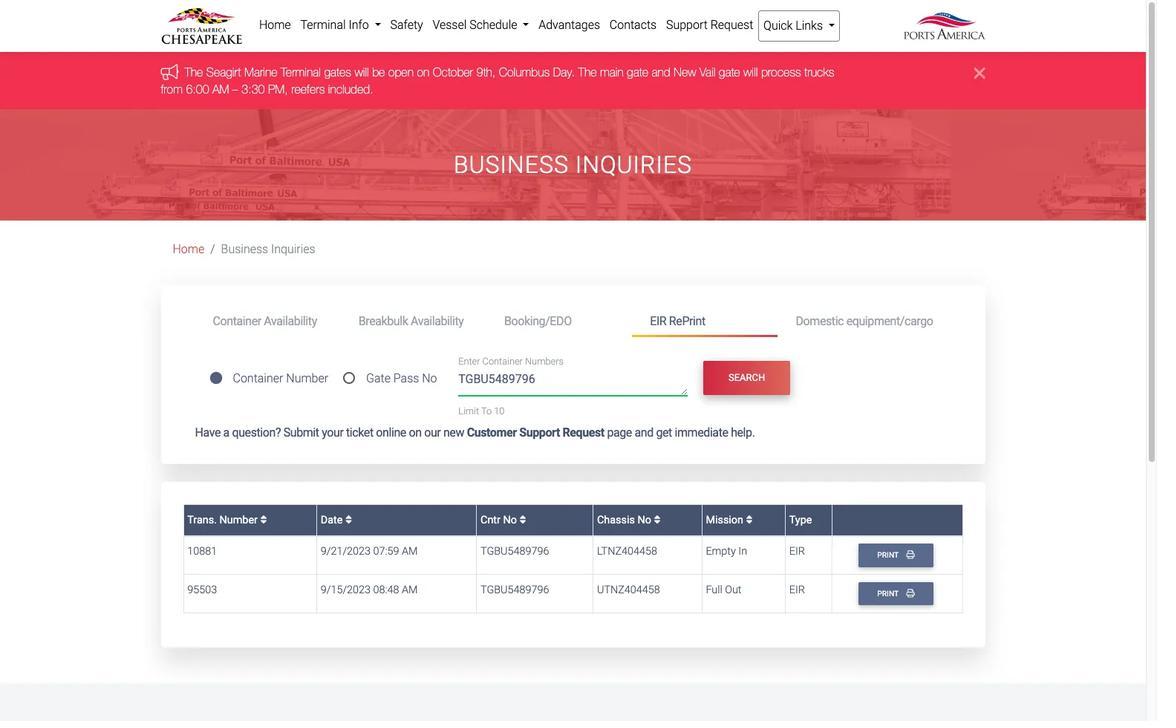 Task type: locate. For each thing, give the bounding box(es) containing it.
95503
[[187, 584, 217, 596]]

domestic
[[796, 314, 844, 328]]

print
[[878, 551, 901, 560], [878, 589, 901, 599]]

am for 9/21/2023 07:59 am
[[402, 546, 418, 558]]

1 sort image from the left
[[520, 515, 526, 525]]

1 print from the top
[[878, 551, 901, 560]]

home for topmost home link
[[259, 18, 291, 32]]

eir right out
[[790, 584, 805, 596]]

1 gate from the left
[[627, 66, 649, 79]]

container right enter
[[483, 356, 523, 367]]

sort image inside the cntr no link
[[520, 515, 526, 525]]

10881
[[187, 546, 217, 558]]

and left new
[[652, 66, 671, 79]]

0 vertical spatial business inquiries
[[454, 151, 692, 179]]

08:48
[[373, 584, 399, 596]]

number up submit
[[286, 372, 328, 386]]

2 print link from the top
[[859, 582, 934, 606]]

0 vertical spatial business
[[454, 151, 569, 179]]

tgbu5489796 for ltnz404458
[[481, 546, 549, 558]]

1 horizontal spatial sort image
[[345, 515, 352, 525]]

ticket
[[346, 426, 374, 440]]

container up the container number
[[213, 314, 261, 328]]

the right day. at the left
[[578, 66, 597, 79]]

0 vertical spatial print link
[[859, 544, 934, 567]]

cntr no link
[[481, 514, 526, 526]]

number for container number
[[286, 372, 328, 386]]

availability for breakbulk availability
[[411, 314, 464, 328]]

0 vertical spatial tgbu5489796
[[481, 546, 549, 558]]

0 horizontal spatial the
[[185, 66, 203, 79]]

2 vertical spatial eir
[[790, 584, 805, 596]]

am right "07:59"
[[402, 546, 418, 558]]

1 print link from the top
[[859, 544, 934, 567]]

home link
[[254, 10, 296, 40], [173, 242, 204, 256]]

0 horizontal spatial will
[[355, 66, 369, 79]]

1 vertical spatial print link
[[859, 582, 934, 606]]

0 vertical spatial and
[[652, 66, 671, 79]]

9th,
[[477, 66, 496, 79]]

october
[[433, 66, 473, 79]]

terminal left info
[[300, 18, 346, 32]]

am right 08:48
[[402, 584, 418, 596]]

1 horizontal spatial no
[[503, 514, 517, 526]]

1 vertical spatial container
[[483, 356, 523, 367]]

sort image inside mission link
[[746, 515, 753, 525]]

quick links link
[[758, 10, 841, 42]]

utnz404458
[[597, 584, 660, 596]]

no for chassis no
[[638, 514, 652, 526]]

0 vertical spatial terminal
[[300, 18, 346, 32]]

1 horizontal spatial availability
[[411, 314, 464, 328]]

on left the our
[[409, 426, 422, 440]]

2 availability from the left
[[411, 314, 464, 328]]

container for container number
[[233, 372, 283, 386]]

1 vertical spatial terminal
[[281, 66, 321, 79]]

1 vertical spatial home
[[173, 242, 204, 256]]

request left "quick"
[[711, 18, 754, 32]]

2 horizontal spatial sort image
[[654, 515, 661, 525]]

0 vertical spatial print
[[878, 551, 901, 560]]

no right pass
[[422, 372, 437, 386]]

1 horizontal spatial gate
[[719, 66, 740, 79]]

availability up enter
[[411, 314, 464, 328]]

the seagirt marine terminal gates will be open on october 9th, columbus day. the main gate and new vail gate will process trucks from 6:00 am – 3:30 pm, reefers included.
[[161, 66, 835, 96]]

container up the question?
[[233, 372, 283, 386]]

2 horizontal spatial no
[[638, 514, 652, 526]]

request left page
[[563, 426, 605, 440]]

am left "–"
[[212, 82, 229, 96]]

3:30
[[242, 82, 265, 96]]

print left print icon
[[878, 589, 901, 599]]

sort image up in
[[746, 515, 753, 525]]

1 vertical spatial am
[[402, 546, 418, 558]]

print link up print icon
[[859, 544, 934, 567]]

support up new
[[666, 18, 708, 32]]

1 vertical spatial number
[[220, 514, 258, 526]]

1 vertical spatial support
[[519, 426, 560, 440]]

close image
[[974, 64, 986, 82]]

0 horizontal spatial sort image
[[260, 515, 267, 525]]

equipment/cargo
[[847, 314, 934, 328]]

in
[[739, 546, 747, 558]]

sort image right trans. at the left
[[260, 515, 267, 525]]

contacts
[[610, 18, 657, 32]]

1 vertical spatial business
[[221, 242, 268, 256]]

trans. number
[[187, 514, 260, 526]]

business
[[454, 151, 569, 179], [221, 242, 268, 256]]

gate right vail on the top of page
[[719, 66, 740, 79]]

will
[[355, 66, 369, 79], [744, 66, 758, 79]]

pm,
[[268, 82, 288, 96]]

will left "process"
[[744, 66, 758, 79]]

date link
[[321, 514, 352, 526]]

0 vertical spatial home
[[259, 18, 291, 32]]

1 availability from the left
[[264, 314, 317, 328]]

1 horizontal spatial home
[[259, 18, 291, 32]]

get
[[656, 426, 672, 440]]

number right trans. at the left
[[220, 514, 258, 526]]

sort image for trans. number
[[260, 515, 267, 525]]

availability up the container number
[[264, 314, 317, 328]]

safety link
[[386, 10, 428, 40]]

home for home link to the left
[[173, 242, 204, 256]]

container availability link
[[195, 308, 341, 335]]

eir for full out
[[790, 584, 805, 596]]

contacts link
[[605, 10, 662, 40]]

sort image right chassis in the right of the page
[[654, 515, 661, 525]]

links
[[796, 19, 823, 33]]

container
[[213, 314, 261, 328], [483, 356, 523, 367], [233, 372, 283, 386]]

day.
[[553, 66, 575, 79]]

0 horizontal spatial inquiries
[[271, 242, 316, 256]]

will left be
[[355, 66, 369, 79]]

support right customer
[[519, 426, 560, 440]]

immediate
[[675, 426, 729, 440]]

support
[[666, 18, 708, 32], [519, 426, 560, 440]]

1 vertical spatial eir
[[790, 546, 805, 558]]

print left print image
[[878, 551, 901, 560]]

1 vertical spatial inquiries
[[271, 242, 316, 256]]

terminal inside the seagirt marine terminal gates will be open on october 9th, columbus day. the main gate and new vail gate will process trucks from 6:00 am – 3:30 pm, reefers included.
[[281, 66, 321, 79]]

cntr
[[481, 514, 501, 526]]

domestic equipment/cargo link
[[778, 308, 951, 335]]

empty in
[[706, 546, 747, 558]]

gate pass no
[[366, 372, 437, 386]]

print link down print image
[[859, 582, 934, 606]]

1 vertical spatial business inquiries
[[221, 242, 316, 256]]

business inquiries
[[454, 151, 692, 179], [221, 242, 316, 256]]

0 horizontal spatial business inquiries
[[221, 242, 316, 256]]

new
[[674, 66, 696, 79]]

out
[[725, 584, 742, 596]]

2 sort image from the left
[[746, 515, 753, 525]]

your
[[322, 426, 344, 440]]

trucks
[[805, 66, 835, 79]]

no right chassis in the right of the page
[[638, 514, 652, 526]]

container availability
[[213, 314, 317, 328]]

2 print from the top
[[878, 589, 901, 599]]

new
[[444, 426, 464, 440]]

0 vertical spatial number
[[286, 372, 328, 386]]

print image
[[907, 551, 915, 559]]

0 vertical spatial eir
[[650, 314, 667, 328]]

number for trans. number
[[220, 514, 258, 526]]

0 horizontal spatial home link
[[173, 242, 204, 256]]

am inside the seagirt marine terminal gates will be open on october 9th, columbus day. the main gate and new vail gate will process trucks from 6:00 am – 3:30 pm, reefers included.
[[212, 82, 229, 96]]

2 vertical spatial am
[[402, 584, 418, 596]]

0 horizontal spatial gate
[[627, 66, 649, 79]]

0 horizontal spatial availability
[[264, 314, 317, 328]]

home
[[259, 18, 291, 32], [173, 242, 204, 256]]

2 vertical spatial container
[[233, 372, 283, 386]]

numbers
[[525, 356, 564, 367]]

print link for full out
[[859, 582, 934, 606]]

on
[[417, 66, 430, 79], [409, 426, 422, 440]]

0 horizontal spatial home
[[173, 242, 204, 256]]

customer
[[467, 426, 517, 440]]

sort image
[[520, 515, 526, 525], [746, 515, 753, 525]]

0 vertical spatial request
[[711, 18, 754, 32]]

2 will from the left
[[744, 66, 758, 79]]

sort image up 9/21/2023
[[345, 515, 352, 525]]

1 tgbu5489796 from the top
[[481, 546, 549, 558]]

search
[[729, 373, 765, 384]]

1 vertical spatial print
[[878, 589, 901, 599]]

gate right main
[[627, 66, 649, 79]]

0 horizontal spatial number
[[220, 514, 258, 526]]

print link for empty in
[[859, 544, 934, 567]]

seagirt
[[206, 66, 241, 79]]

advantages
[[539, 18, 600, 32]]

sort image inside trans. number link
[[260, 515, 267, 525]]

sort image inside chassis no link
[[654, 515, 661, 525]]

2 the from the left
[[578, 66, 597, 79]]

page
[[607, 426, 632, 440]]

on right 'open'
[[417, 66, 430, 79]]

no right cntr
[[503, 514, 517, 526]]

container for container availability
[[213, 314, 261, 328]]

submit
[[284, 426, 319, 440]]

vessel schedule link
[[428, 10, 534, 40]]

9/15/2023 08:48 am
[[321, 584, 418, 596]]

vessel
[[433, 18, 467, 32]]

1 sort image from the left
[[260, 515, 267, 525]]

10
[[494, 405, 505, 417]]

online
[[376, 426, 406, 440]]

full out
[[706, 584, 742, 596]]

support inside support request link
[[666, 18, 708, 32]]

eir down type
[[790, 546, 805, 558]]

terminal up 'reefers'
[[281, 66, 321, 79]]

support request link
[[662, 10, 758, 40]]

mission link
[[706, 514, 753, 526]]

sort image right cntr
[[520, 515, 526, 525]]

1 horizontal spatial business
[[454, 151, 569, 179]]

1 vertical spatial tgbu5489796
[[481, 584, 549, 596]]

1 horizontal spatial number
[[286, 372, 328, 386]]

3 sort image from the left
[[654, 515, 661, 525]]

1 horizontal spatial request
[[711, 18, 754, 32]]

included.
[[328, 82, 373, 96]]

0 vertical spatial on
[[417, 66, 430, 79]]

1 vertical spatial request
[[563, 426, 605, 440]]

sort image
[[260, 515, 267, 525], [345, 515, 352, 525], [654, 515, 661, 525]]

1 horizontal spatial will
[[744, 66, 758, 79]]

0 vertical spatial container
[[213, 314, 261, 328]]

1 horizontal spatial sort image
[[746, 515, 753, 525]]

the
[[185, 66, 203, 79], [578, 66, 597, 79]]

main
[[600, 66, 624, 79]]

9/21/2023 07:59 am
[[321, 546, 418, 558]]

the up the 6:00
[[185, 66, 203, 79]]

print link
[[859, 544, 934, 567], [859, 582, 934, 606]]

07:59
[[373, 546, 399, 558]]

2 sort image from the left
[[345, 515, 352, 525]]

1 horizontal spatial the
[[578, 66, 597, 79]]

eir reprint link
[[632, 308, 778, 337]]

0 vertical spatial inquiries
[[576, 151, 692, 179]]

and left 'get'
[[635, 426, 654, 440]]

1 horizontal spatial home link
[[254, 10, 296, 40]]

1 vertical spatial home link
[[173, 242, 204, 256]]

gate
[[627, 66, 649, 79], [719, 66, 740, 79]]

quick
[[764, 19, 793, 33]]

0 vertical spatial am
[[212, 82, 229, 96]]

home inside home link
[[259, 18, 291, 32]]

sort image inside date 'link'
[[345, 515, 352, 525]]

number
[[286, 372, 328, 386], [220, 514, 258, 526]]

2 tgbu5489796 from the top
[[481, 584, 549, 596]]

1 horizontal spatial support
[[666, 18, 708, 32]]

the seagirt marine terminal gates will be open on october 9th, columbus day. the main gate and new vail gate will process trucks from 6:00 am – 3:30 pm, reefers included. alert
[[0, 52, 1146, 109]]

eir left reprint
[[650, 314, 667, 328]]

0 horizontal spatial sort image
[[520, 515, 526, 525]]

breakbulk
[[359, 314, 408, 328]]

0 vertical spatial support
[[666, 18, 708, 32]]



Task type: vqa. For each thing, say whether or not it's contained in the screenshot.
00:51:22
no



Task type: describe. For each thing, give the bounding box(es) containing it.
to
[[481, 405, 492, 417]]

sort image for date
[[345, 515, 352, 525]]

eir for empty in
[[790, 546, 805, 558]]

trans. number link
[[187, 514, 267, 526]]

type
[[790, 514, 812, 526]]

domestic equipment/cargo
[[796, 314, 934, 328]]

0 horizontal spatial no
[[422, 372, 437, 386]]

1 horizontal spatial inquiries
[[576, 151, 692, 179]]

chassis no link
[[597, 514, 661, 526]]

have a question? submit your ticket online on our new customer support request page and get immediate help.
[[195, 426, 755, 440]]

tgbu5489796 for utnz404458
[[481, 584, 549, 596]]

advantages link
[[534, 10, 605, 40]]

trans.
[[187, 514, 217, 526]]

print for in
[[878, 551, 901, 560]]

info
[[349, 18, 369, 32]]

print for out
[[878, 589, 901, 599]]

availability for container availability
[[264, 314, 317, 328]]

0 horizontal spatial request
[[563, 426, 605, 440]]

a
[[223, 426, 229, 440]]

ltnz404458
[[597, 546, 657, 558]]

chassis no
[[597, 514, 654, 526]]

reprint
[[669, 314, 706, 328]]

1 horizontal spatial business inquiries
[[454, 151, 692, 179]]

and inside the seagirt marine terminal gates will be open on october 9th, columbus day. the main gate and new vail gate will process trucks from 6:00 am – 3:30 pm, reefers included.
[[652, 66, 671, 79]]

gates
[[324, 66, 351, 79]]

sort image for cntr no
[[520, 515, 526, 525]]

search button
[[703, 361, 791, 395]]

breakbulk availability
[[359, 314, 464, 328]]

container number
[[233, 372, 328, 386]]

vail
[[700, 66, 716, 79]]

1 the from the left
[[185, 66, 203, 79]]

no for cntr no
[[503, 514, 517, 526]]

sort image for mission
[[746, 515, 753, 525]]

date
[[321, 514, 345, 526]]

reefers
[[291, 82, 325, 96]]

the seagirt marine terminal gates will be open on october 9th, columbus day. the main gate and new vail gate will process trucks from 6:00 am – 3:30 pm, reefers included. link
[[161, 66, 835, 96]]

9/21/2023
[[321, 546, 371, 558]]

6:00
[[186, 82, 209, 96]]

cntr no
[[481, 514, 520, 526]]

marine
[[244, 66, 278, 79]]

be
[[372, 66, 385, 79]]

help.
[[731, 426, 755, 440]]

0 horizontal spatial support
[[519, 426, 560, 440]]

empty
[[706, 546, 736, 558]]

booking/edo link
[[487, 308, 632, 335]]

2 gate from the left
[[719, 66, 740, 79]]

safety
[[390, 18, 423, 32]]

quick links
[[764, 19, 826, 33]]

pass
[[394, 372, 419, 386]]

terminal info
[[300, 18, 372, 32]]

enter container numbers
[[459, 356, 564, 367]]

limit
[[459, 405, 479, 417]]

0 horizontal spatial business
[[221, 242, 268, 256]]

on inside the seagirt marine terminal gates will be open on october 9th, columbus day. the main gate and new vail gate will process trucks from 6:00 am – 3:30 pm, reefers included.
[[417, 66, 430, 79]]

customer support request link
[[467, 426, 605, 440]]

enter
[[459, 356, 480, 367]]

1 will from the left
[[355, 66, 369, 79]]

support request
[[666, 18, 754, 32]]

0 vertical spatial home link
[[254, 10, 296, 40]]

limit to 10
[[459, 405, 505, 417]]

full
[[706, 584, 723, 596]]

from
[[161, 82, 183, 96]]

–
[[232, 82, 238, 96]]

print image
[[907, 589, 915, 597]]

columbus
[[499, 66, 550, 79]]

9/15/2023
[[321, 584, 371, 596]]

our
[[424, 426, 441, 440]]

open
[[388, 66, 414, 79]]

booking/edo
[[504, 314, 572, 328]]

process
[[761, 66, 801, 79]]

question?
[[232, 426, 281, 440]]

have
[[195, 426, 221, 440]]

bullhorn image
[[161, 64, 185, 80]]

1 vertical spatial on
[[409, 426, 422, 440]]

1 vertical spatial and
[[635, 426, 654, 440]]

breakbulk availability link
[[341, 308, 487, 335]]

sort image for chassis no
[[654, 515, 661, 525]]

vessel schedule
[[433, 18, 520, 32]]

am for 9/15/2023 08:48 am
[[402, 584, 418, 596]]

gate
[[366, 372, 391, 386]]

chassis
[[597, 514, 635, 526]]

eir reprint
[[650, 314, 706, 328]]

schedule
[[470, 18, 517, 32]]

Enter Container Numbers text field
[[459, 371, 688, 396]]



